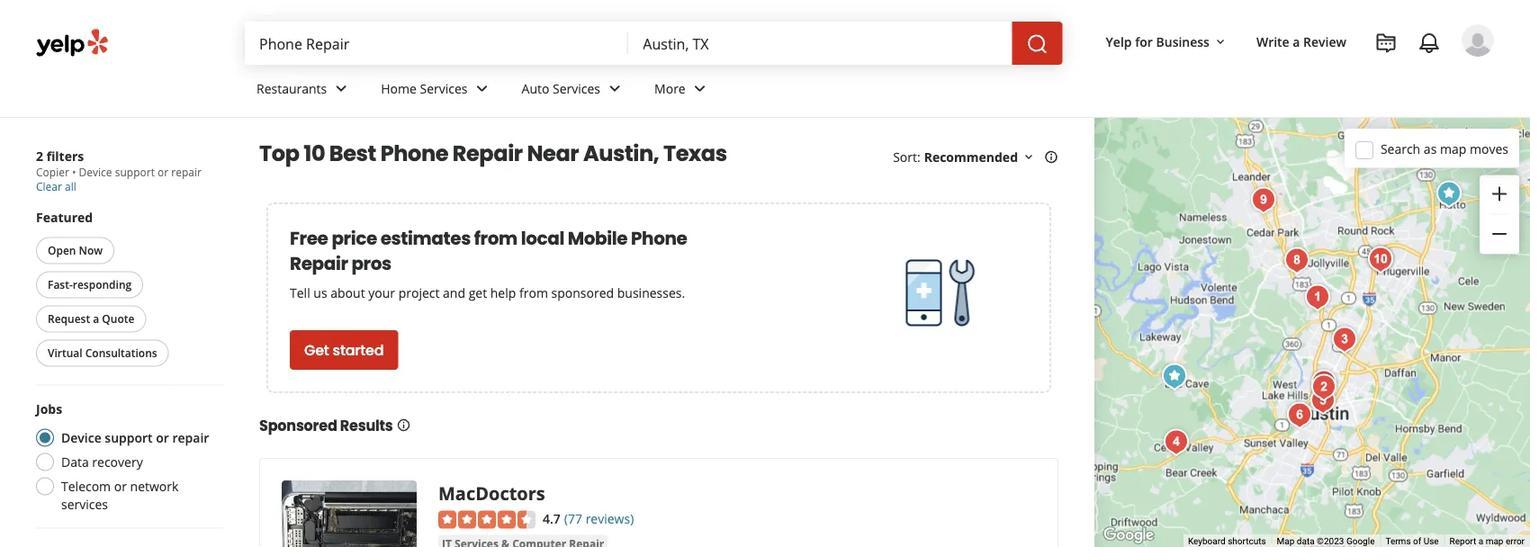 Task type: describe. For each thing, give the bounding box(es) containing it.
virtual consultations button
[[36, 340, 169, 367]]

map
[[1277, 536, 1295, 547]]

your
[[368, 284, 395, 301]]

a for request
[[93, 311, 99, 326]]

filters
[[46, 147, 84, 164]]

a for write
[[1293, 33, 1300, 50]]

near
[[527, 139, 579, 169]]

or inside telecom or network services
[[114, 478, 127, 495]]

1 vertical spatial or
[[156, 429, 169, 446]]

open now button
[[36, 237, 114, 264]]

option group containing jobs
[[31, 400, 223, 513]]

1up repairs image
[[1282, 397, 1318, 433]]

copier
[[36, 165, 69, 180]]

macdoctors image
[[1157, 359, 1193, 395]]

repair inside 2 filters copier • device support or repair clear all
[[171, 165, 201, 180]]

ruby a. image
[[1462, 24, 1494, 57]]

google
[[1346, 536, 1375, 547]]

2 filters copier • device support or repair clear all
[[36, 147, 201, 194]]

0 horizontal spatial from
[[474, 226, 517, 251]]

more
[[654, 80, 686, 97]]

fast-
[[48, 277, 73, 292]]

macdoctors
[[438, 481, 545, 505]]

network
[[130, 478, 179, 495]]

ilabs image
[[1246, 182, 1282, 218]]

pros
[[351, 251, 391, 276]]

services
[[61, 496, 108, 513]]

get
[[469, 284, 487, 301]]

clear
[[36, 179, 62, 194]]

data
[[61, 454, 89, 471]]

of
[[1413, 536, 1421, 547]]

(77 reviews) link
[[564, 509, 634, 528]]

free price estimates from local mobile phone repair pros tell us about your project and get help from sponsored businesses.
[[290, 226, 687, 301]]

hi-tech gadgets image
[[1279, 243, 1315, 279]]

consultations
[[85, 346, 157, 360]]

best
[[329, 139, 376, 169]]

tell
[[290, 284, 310, 301]]

(77
[[564, 510, 582, 527]]

results
[[340, 415, 393, 436]]

report a map error link
[[1450, 536, 1525, 547]]

user actions element
[[1091, 23, 1519, 133]]

use
[[1424, 536, 1439, 547]]

business
[[1156, 33, 1210, 50]]

all
[[65, 179, 76, 194]]

or inside 2 filters copier • device support or repair clear all
[[157, 165, 168, 180]]

device inside 'option group'
[[61, 429, 101, 446]]

search as map moves
[[1381, 140, 1508, 157]]

shortcuts
[[1228, 536, 1266, 547]]

auto services
[[522, 80, 600, 97]]

fast-responding
[[48, 277, 132, 292]]

free price estimates from local mobile phone repair pros image
[[895, 247, 985, 337]]

•
[[72, 165, 76, 180]]

(77 reviews)
[[564, 510, 634, 527]]

report
[[1450, 536, 1476, 547]]

more link
[[640, 65, 725, 117]]

us
[[313, 284, 327, 301]]

request a quote button
[[36, 306, 146, 333]]

virtual
[[48, 346, 82, 360]]

a for report
[[1478, 536, 1483, 547]]

rossmann repair group image
[[1306, 365, 1342, 401]]

1 vertical spatial repair
[[172, 429, 209, 446]]

device support or repair
[[61, 429, 209, 446]]

services for auto services
[[553, 80, 600, 97]]

1 vertical spatial support
[[105, 429, 153, 446]]

terms
[[1386, 536, 1411, 547]]

terms of use link
[[1386, 536, 1439, 547]]

local
[[521, 226, 564, 251]]

24 chevron down v2 image for home services
[[471, 78, 493, 99]]

services for home services
[[420, 80, 468, 97]]

auto
[[522, 80, 549, 97]]

get
[[304, 340, 329, 360]]

recovery
[[92, 454, 143, 471]]

device inside 2 filters copier • device support or repair clear all
[[79, 165, 112, 180]]

0 horizontal spatial 16 info v2 image
[[396, 418, 411, 432]]

fast-responding button
[[36, 271, 143, 298]]

free
[[290, 226, 328, 251]]

ifix image
[[1305, 383, 1341, 419]]

24 chevron down v2 image for restaurants
[[331, 78, 352, 99]]

yelp for business button
[[1099, 25, 1235, 58]]

restaurants link
[[242, 65, 367, 117]]

write a review link
[[1249, 25, 1354, 58]]



Task type: vqa. For each thing, say whether or not it's contained in the screenshot.
the 2023 associated with August 16, 2023
no



Task type: locate. For each thing, give the bounding box(es) containing it.
started
[[333, 340, 384, 360]]

1 24 chevron down v2 image from the left
[[471, 78, 493, 99]]

16 info v2 image
[[1044, 150, 1058, 164], [396, 418, 411, 432]]

phone up businesses.
[[631, 226, 687, 251]]

16 chevron down v2 image inside yelp for business button
[[1213, 35, 1228, 49]]

virtual consultations
[[48, 346, 157, 360]]

sponsored
[[551, 284, 614, 301]]

keyboard shortcuts
[[1188, 536, 1266, 547]]

map left 'error'
[[1486, 536, 1503, 547]]

16 chevron down v2 image inside 'recommended' dropdown button
[[1022, 150, 1036, 164]]

a left quote
[[93, 311, 99, 326]]

data recovery
[[61, 454, 143, 471]]

1 vertical spatial phone
[[631, 226, 687, 251]]

1 horizontal spatial repair
[[452, 139, 523, 169]]

0 horizontal spatial repair
[[290, 251, 348, 276]]

1 vertical spatial repair
[[290, 251, 348, 276]]

or up the network
[[156, 429, 169, 446]]

recommended
[[924, 148, 1018, 165]]

error
[[1506, 536, 1525, 547]]

the austin cell phone image
[[1327, 322, 1363, 358]]

24 chevron down v2 image right the auto services
[[604, 78, 626, 99]]

24 chevron down v2 image inside more link
[[689, 78, 711, 99]]

phone right best
[[380, 139, 448, 169]]

a right report
[[1478, 536, 1483, 547]]

support right •
[[115, 165, 155, 180]]

4.7 star rating image
[[438, 511, 536, 529]]

services
[[420, 80, 468, 97], [553, 80, 600, 97]]

from left local
[[474, 226, 517, 251]]

16 chevron down v2 image right recommended
[[1022, 150, 1036, 164]]

24 chevron down v2 image inside home services link
[[471, 78, 493, 99]]

for
[[1135, 33, 1153, 50]]

support inside 2 filters copier • device support or repair clear all
[[115, 165, 155, 180]]

none field near
[[643, 33, 998, 53]]

16 chevron down v2 image for recommended
[[1022, 150, 1036, 164]]

report a map error
[[1450, 536, 1525, 547]]

0 vertical spatial 16 info v2 image
[[1044, 150, 1058, 164]]

services inside home services link
[[420, 80, 468, 97]]

16 info v2 image right 'recommended' dropdown button
[[1044, 150, 1058, 164]]

1 vertical spatial 16 chevron down v2 image
[[1022, 150, 1036, 164]]

yelp
[[1106, 33, 1132, 50]]

0 horizontal spatial 24 chevron down v2 image
[[331, 78, 352, 99]]

0 horizontal spatial none field
[[259, 33, 614, 53]]

clear all link
[[36, 179, 76, 194]]

16 chevron down v2 image for yelp for business
[[1213, 35, 1228, 49]]

as
[[1424, 140, 1437, 157]]

1 24 chevron down v2 image from the left
[[331, 78, 352, 99]]

estimates
[[380, 226, 471, 251]]

4.7
[[543, 510, 561, 527]]

keyboard shortcuts button
[[1188, 535, 1266, 547]]

projects image
[[1375, 32, 1397, 54]]

24 chevron down v2 image
[[471, 78, 493, 99], [689, 78, 711, 99]]

device up data
[[61, 429, 101, 446]]

24 chevron down v2 image for auto services
[[604, 78, 626, 99]]

1 horizontal spatial a
[[1293, 33, 1300, 50]]

jobs
[[36, 401, 62, 418]]

open
[[48, 243, 76, 258]]

sponsored
[[259, 415, 337, 436]]

mobile
[[568, 226, 627, 251]]

1 vertical spatial device
[[61, 429, 101, 446]]

1 horizontal spatial phone
[[631, 226, 687, 251]]

24 chevron down v2 image right the restaurants at the left
[[331, 78, 352, 99]]

map for moves
[[1440, 140, 1466, 157]]

none field up business categories element
[[643, 33, 998, 53]]

24 chevron down v2 image right more
[[689, 78, 711, 99]]

0 horizontal spatial a
[[93, 311, 99, 326]]

16 info v2 image right results
[[396, 418, 411, 432]]

map right as
[[1440, 140, 1466, 157]]

longhorn mac repair image
[[1363, 242, 1399, 278], [1363, 242, 1399, 278]]

quote
[[102, 311, 134, 326]]

services right auto
[[553, 80, 600, 97]]

1 horizontal spatial from
[[519, 284, 548, 301]]

24 chevron down v2 image left auto
[[471, 78, 493, 99]]

0 horizontal spatial map
[[1440, 140, 1466, 157]]

review
[[1303, 33, 1346, 50]]

a inside button
[[93, 311, 99, 326]]

2 none field from the left
[[643, 33, 998, 53]]

None field
[[259, 33, 614, 53], [643, 33, 998, 53]]

featured group
[[32, 208, 223, 370]]

2 horizontal spatial a
[[1478, 536, 1483, 547]]

recommended button
[[924, 148, 1036, 165]]

0 vertical spatial a
[[1293, 33, 1300, 50]]

1 vertical spatial map
[[1486, 536, 1503, 547]]

1 horizontal spatial 24 chevron down v2 image
[[689, 78, 711, 99]]

home services link
[[367, 65, 507, 117]]

macdoctors link
[[438, 481, 545, 505]]

0 horizontal spatial phone
[[380, 139, 448, 169]]

support up the recovery
[[105, 429, 153, 446]]

notifications image
[[1418, 32, 1440, 54]]

repair left near
[[452, 139, 523, 169]]

map data ©2023 google
[[1277, 536, 1375, 547]]

ismashed image
[[1158, 424, 1194, 460]]

repair
[[171, 165, 201, 180], [172, 429, 209, 446]]

None search field
[[245, 22, 1066, 65]]

1 horizontal spatial services
[[553, 80, 600, 97]]

businesses.
[[617, 284, 685, 301]]

1 vertical spatial a
[[93, 311, 99, 326]]

top 10 best phone repair near austin, texas
[[259, 139, 727, 169]]

0 vertical spatial map
[[1440, 140, 1466, 157]]

map
[[1440, 140, 1466, 157], [1486, 536, 1503, 547]]

from right help in the bottom left of the page
[[519, 284, 548, 301]]

get started
[[304, 340, 384, 360]]

0 horizontal spatial services
[[420, 80, 468, 97]]

0 vertical spatial from
[[474, 226, 517, 251]]

1 horizontal spatial map
[[1486, 536, 1503, 547]]

request
[[48, 311, 90, 326]]

request a quote
[[48, 311, 134, 326]]

2 vertical spatial or
[[114, 478, 127, 495]]

24 chevron down v2 image
[[331, 78, 352, 99], [604, 78, 626, 99]]

auto services link
[[507, 65, 640, 117]]

device
[[79, 165, 112, 180], [61, 429, 101, 446]]

google image
[[1099, 524, 1158, 547]]

about
[[331, 284, 365, 301]]

1 horizontal spatial 16 info v2 image
[[1044, 150, 1058, 164]]

16 chevron down v2 image right business
[[1213, 35, 1228, 49]]

1 vertical spatial from
[[519, 284, 548, 301]]

none field up home services
[[259, 33, 614, 53]]

2 services from the left
[[553, 80, 600, 97]]

none field find
[[259, 33, 614, 53]]

atx cell repair image
[[1300, 279, 1336, 315]]

a right write
[[1293, 33, 1300, 50]]

search
[[1381, 140, 1420, 157]]

or right •
[[157, 165, 168, 180]]

terms of use
[[1386, 536, 1439, 547]]

top
[[259, 139, 299, 169]]

services inside 'auto services' link
[[553, 80, 600, 97]]

2
[[36, 147, 43, 164]]

©2023
[[1317, 536, 1344, 547]]

project
[[398, 284, 440, 301]]

1 none field from the left
[[259, 33, 614, 53]]

1 vertical spatial 16 info v2 image
[[396, 418, 411, 432]]

business categories element
[[242, 65, 1494, 117]]

Find text field
[[259, 33, 614, 53]]

option group
[[31, 400, 223, 513]]

austin,
[[583, 139, 659, 169]]

or down the recovery
[[114, 478, 127, 495]]

yelp for business
[[1106, 33, 1210, 50]]

from
[[474, 226, 517, 251], [519, 284, 548, 301]]

pro xi image
[[1431, 176, 1467, 212]]

telecom
[[61, 478, 111, 495]]

0 vertical spatial 16 chevron down v2 image
[[1213, 35, 1228, 49]]

24 chevron down v2 image inside 'auto services' link
[[604, 78, 626, 99]]

2 24 chevron down v2 image from the left
[[604, 78, 626, 99]]

responding
[[73, 277, 132, 292]]

group
[[1480, 175, 1519, 254]]

1 horizontal spatial none field
[[643, 33, 998, 53]]

0 vertical spatial or
[[157, 165, 168, 180]]

repair inside free price estimates from local mobile phone repair pros tell us about your project and get help from sponsored businesses.
[[290, 251, 348, 276]]

Near text field
[[643, 33, 998, 53]]

0 vertical spatial support
[[115, 165, 155, 180]]

and
[[443, 284, 465, 301]]

1 services from the left
[[420, 80, 468, 97]]

get started button
[[290, 330, 398, 370]]

home
[[381, 80, 417, 97]]

0 horizontal spatial 16 chevron down v2 image
[[1022, 150, 1036, 164]]

0 vertical spatial repair
[[171, 165, 201, 180]]

data
[[1297, 536, 1315, 547]]

keyboard
[[1188, 536, 1226, 547]]

a
[[1293, 33, 1300, 50], [93, 311, 99, 326], [1478, 536, 1483, 547]]

sponsored results
[[259, 415, 393, 436]]

sort:
[[893, 148, 920, 165]]

2 vertical spatial a
[[1478, 536, 1483, 547]]

0 horizontal spatial 24 chevron down v2 image
[[471, 78, 493, 99]]

repair up us
[[290, 251, 348, 276]]

zoom out image
[[1489, 223, 1510, 245]]

map region
[[869, 45, 1530, 547]]

search image
[[1027, 33, 1048, 55]]

0 vertical spatial device
[[79, 165, 112, 180]]

map for error
[[1486, 536, 1503, 547]]

repair
[[452, 139, 523, 169], [290, 251, 348, 276]]

0 vertical spatial phone
[[380, 139, 448, 169]]

device right •
[[79, 165, 112, 180]]

services right home
[[420, 80, 468, 97]]

phone inside free price estimates from local mobile phone repair pros tell us about your project and get help from sponsored businesses.
[[631, 226, 687, 251]]

10
[[304, 139, 325, 169]]

2 24 chevron down v2 image from the left
[[689, 78, 711, 99]]

write
[[1256, 33, 1289, 50]]

1 horizontal spatial 16 chevron down v2 image
[[1213, 35, 1228, 49]]

price
[[332, 226, 377, 251]]

1up repairs image
[[1306, 369, 1342, 405]]

reviews)
[[586, 510, 634, 527]]

telecom or network services
[[61, 478, 179, 513]]

texas
[[663, 139, 727, 169]]

zoom in image
[[1489, 183, 1510, 205]]

help
[[490, 284, 516, 301]]

1 horizontal spatial 24 chevron down v2 image
[[604, 78, 626, 99]]

support
[[115, 165, 155, 180], [105, 429, 153, 446]]

0 vertical spatial repair
[[452, 139, 523, 169]]

4.7 link
[[543, 509, 561, 528]]

24 chevron down v2 image inside restaurants link
[[331, 78, 352, 99]]

moves
[[1470, 140, 1508, 157]]

24 chevron down v2 image for more
[[689, 78, 711, 99]]

16 chevron down v2 image
[[1213, 35, 1228, 49], [1022, 150, 1036, 164]]



